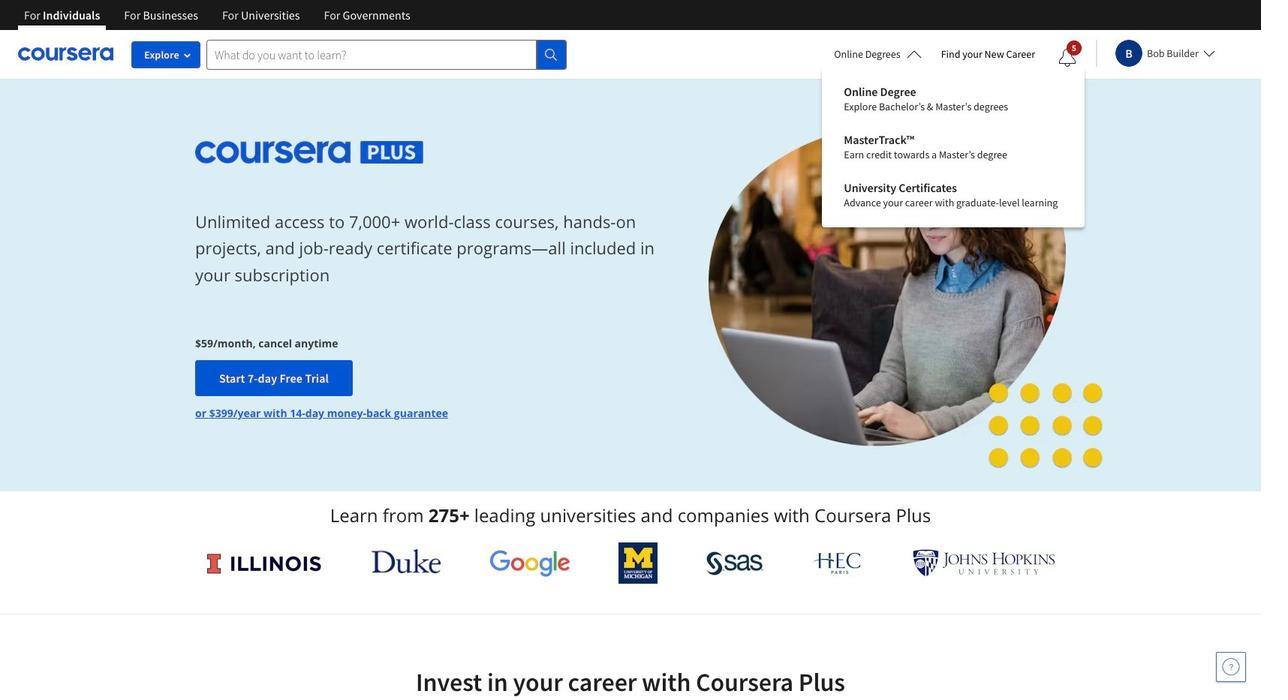 Task type: locate. For each thing, give the bounding box(es) containing it.
johns hopkins university image
[[913, 550, 1056, 577]]

duke university image
[[371, 550, 441, 574]]

None search field
[[206, 39, 567, 69]]

sas image
[[706, 551, 763, 576]]

coursera plus image
[[195, 141, 424, 163]]

banner navigation
[[12, 0, 422, 30]]

google image
[[489, 550, 570, 577]]

university of illinois at urbana-champaign image
[[206, 551, 323, 576]]

coursera image
[[18, 42, 113, 66]]

university of michigan image
[[619, 543, 658, 584]]

help center image
[[1222, 658, 1240, 676]]

menu
[[832, 75, 1075, 219]]

hec paris image
[[812, 548, 865, 579]]



Task type: vqa. For each thing, say whether or not it's contained in the screenshot.
Google image
yes



Task type: describe. For each thing, give the bounding box(es) containing it.
What do you want to learn? text field
[[206, 39, 537, 69]]



